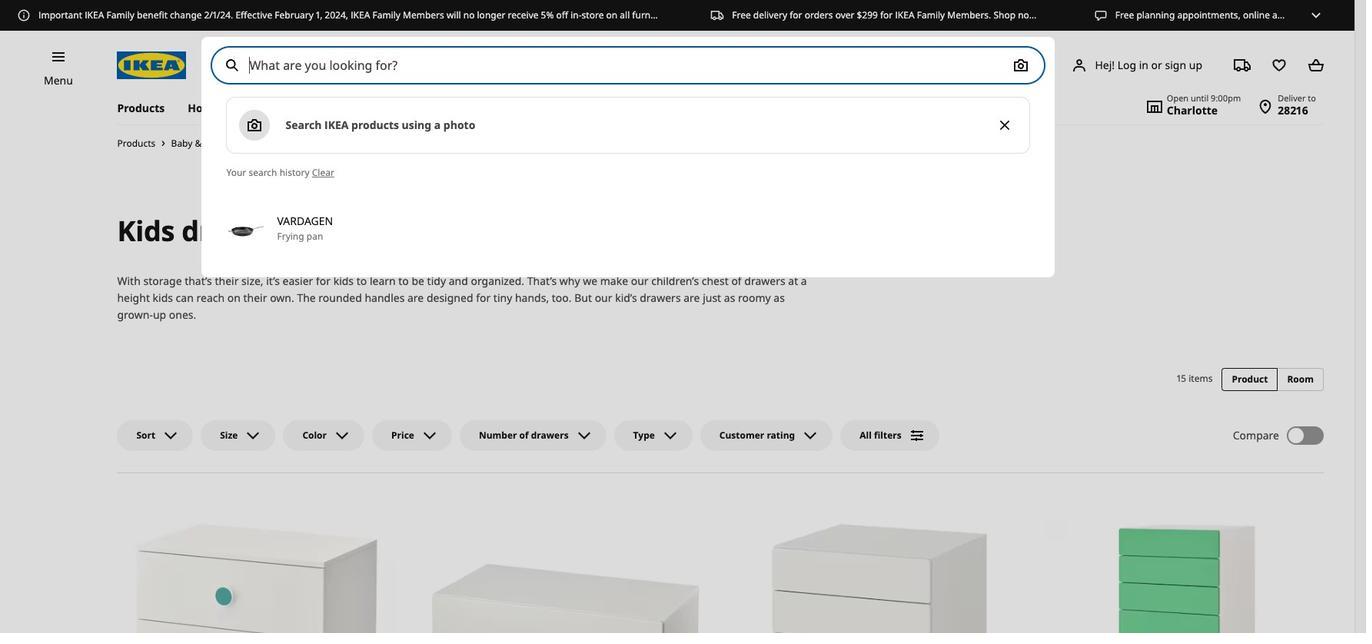 Task type: vqa. For each thing, say whether or not it's contained in the screenshot.
up inside the With storage that's their size, it's easier for kids to learn to be tidy and organized. That's why we make our children's chest of drawers at a height kids can reach on their own. The rounded handles are designed for tiny hands, too. But our kid's drawers are just as roomy as grown-up ones.
yes



Task type: describe. For each thing, give the bounding box(es) containing it.
hands,
[[515, 291, 549, 305]]

all
[[860, 429, 872, 442]]

all filters button
[[841, 421, 940, 451]]

size button
[[201, 421, 276, 451]]

roomy
[[738, 291, 771, 305]]

2 family from the left
[[373, 8, 401, 22]]

and inside with storage that's their size, it's easier for kids to learn to be tidy and organized. that's why we make our children's chest of drawers at a height kids can reach on their own. the rounded handles are designed for tiny hands, too. but our kid's drawers are just as roomy as grown-up ones.
[[449, 274, 468, 288]]

free for free planning appointments, online and in-store
[[1116, 8, 1135, 22]]

9:00pm
[[1211, 92, 1242, 104]]

ones.
[[169, 308, 196, 322]]

can
[[176, 291, 194, 305]]

dressers
[[182, 212, 296, 250]]

furniture inside important ikea family benefit change 2/1/24. effective february 1, 2024, ikea family members will no longer receive 5% off in-store on all furniture and décor. learn more 'link'
[[632, 8, 671, 22]]

too.
[[552, 291, 572, 305]]

1 horizontal spatial their
[[243, 291, 267, 305]]

baby & kids
[[171, 137, 222, 150]]

1 horizontal spatial kids
[[204, 137, 222, 150]]

room button
[[1278, 368, 1324, 391]]

tidy
[[427, 274, 446, 288]]

online
[[1244, 8, 1271, 22]]

for left orders
[[790, 8, 803, 22]]

storage
[[143, 274, 182, 288]]

free planning appointments, online and in-store
[[1116, 8, 1325, 22]]

free delivery for orders over $299 for ikea family members. shop now through feb 3
[[732, 8, 1100, 22]]

designed
[[427, 291, 473, 305]]

drawers down children's
[[640, 291, 681, 305]]

kids for kids
[[237, 137, 255, 150]]

own.
[[270, 291, 294, 305]]

clear link
[[312, 166, 334, 179]]

2/1/24.
[[204, 8, 233, 22]]

or
[[1152, 57, 1163, 72]]

tiny
[[494, 291, 512, 305]]

number
[[479, 429, 517, 442]]

until
[[1191, 92, 1209, 104]]

store inside 'link'
[[582, 8, 604, 22]]

customer rating
[[720, 429, 795, 442]]

0 vertical spatial of
[[412, 212, 439, 250]]

ikea right search at the left top
[[325, 118, 349, 132]]

1 horizontal spatial &
[[303, 212, 324, 250]]

deliver
[[1278, 92, 1306, 104]]

more
[[749, 8, 771, 22]]

product button
[[1222, 368, 1279, 391]]

kids link
[[237, 137, 255, 150]]

for right $299
[[881, 8, 893, 22]]

will
[[447, 8, 461, 22]]

longer
[[477, 8, 506, 22]]

number of drawers button
[[460, 421, 607, 451]]

charlotte
[[1167, 103, 1218, 118]]

benefit
[[137, 8, 168, 22]]

planning
[[1137, 8, 1175, 22]]

2 as from the left
[[774, 291, 785, 305]]

kids for kids furniture
[[271, 137, 289, 150]]

open until 9:00pm charlotte
[[1167, 92, 1242, 118]]

free delivery for orders over $299 for ikea family members. shop now through feb 3 link
[[711, 8, 1100, 22]]

and inside 'link'
[[674, 8, 690, 22]]

product element
[[1222, 368, 1324, 391]]

home
[[188, 101, 220, 115]]

5%
[[541, 8, 554, 22]]

2 in- from the left
[[1292, 8, 1303, 22]]

delivery
[[754, 8, 788, 22]]

handles
[[365, 291, 405, 305]]

2 products from the top
[[117, 137, 156, 150]]

0 horizontal spatial chest
[[331, 212, 405, 250]]

0 horizontal spatial &
[[195, 137, 202, 150]]

products link for the baby & kids link
[[117, 137, 156, 150]]

a inside search field
[[434, 118, 441, 132]]

type
[[633, 429, 655, 442]]

ikea logotype, go to start page image
[[117, 52, 186, 79]]

sign
[[1166, 57, 1187, 72]]

your
[[226, 166, 246, 179]]

your search history clear
[[226, 166, 334, 179]]

kids furniture
[[271, 137, 330, 150]]

1 horizontal spatial our
[[631, 274, 649, 288]]

0 horizontal spatial to
[[357, 274, 367, 288]]

baby & kids link
[[171, 137, 222, 150]]

1 as from the left
[[724, 291, 736, 305]]

now
[[1018, 8, 1037, 22]]

room
[[1288, 373, 1314, 386]]

members.
[[948, 8, 992, 22]]

search
[[286, 118, 322, 132]]

with storage that's their size, it's easier for kids to learn to be tidy and organized. that's why we make our children's chest of drawers at a height kids can reach on their own. the rounded handles are designed for tiny hands, too. but our kid's drawers are just as roomy as grown-up ones.
[[117, 274, 807, 322]]

hej!
[[1095, 57, 1115, 72]]

learn
[[370, 274, 396, 288]]

to inside deliver to 28216
[[1308, 92, 1317, 104]]

just
[[703, 291, 722, 305]]

organized.
[[471, 274, 525, 288]]

products link for home accessories link
[[117, 92, 176, 125]]

home accessories link
[[176, 92, 296, 125]]

it's
[[266, 274, 280, 288]]

for left the tiny at the left top
[[476, 291, 491, 305]]

february
[[275, 8, 314, 22]]

height
[[117, 291, 150, 305]]

that's
[[185, 274, 212, 288]]

over
[[836, 8, 855, 22]]

through
[[1039, 8, 1075, 22]]

$299
[[857, 8, 878, 22]]

drawers inside popup button
[[531, 429, 569, 442]]

effective
[[236, 8, 272, 22]]

be
[[412, 274, 425, 288]]

clear
[[312, 166, 334, 179]]

on inside important ikea family benefit change 2/1/24. effective february 1, 2024, ikea family members will no longer receive 5% off in-store on all furniture and décor. learn more 'link'
[[606, 8, 618, 22]]

open
[[1167, 92, 1189, 104]]

2 horizontal spatial and
[[1273, 8, 1289, 22]]

sort
[[136, 429, 155, 442]]

the
[[297, 291, 316, 305]]

free for free delivery for orders over $299 for ikea family members. shop now through feb 3
[[732, 8, 751, 22]]

1,
[[316, 8, 323, 22]]

customer rating button
[[701, 421, 833, 451]]

1 are from the left
[[408, 291, 424, 305]]

search
[[249, 166, 277, 179]]

1 vertical spatial our
[[595, 291, 613, 305]]

home accessories
[[188, 101, 285, 115]]

children's
[[652, 274, 699, 288]]



Task type: locate. For each thing, give the bounding box(es) containing it.
0 vertical spatial on
[[606, 8, 618, 22]]

up left ones.
[[153, 308, 166, 322]]

up
[[1190, 57, 1203, 72], [153, 308, 166, 322]]

products left baby
[[117, 137, 156, 150]]

on right reach
[[227, 291, 241, 305]]

deliver to 28216
[[1278, 92, 1317, 118]]

number of drawers
[[479, 429, 569, 442]]

1 family from the left
[[106, 8, 135, 22]]

15 items
[[1177, 373, 1213, 386]]

to
[[1308, 92, 1317, 104], [357, 274, 367, 288], [399, 274, 409, 288]]

hej! log in or sign up link
[[1052, 50, 1221, 81]]

orders
[[805, 8, 833, 22]]

chest inside with storage that's their size, it's easier for kids to learn to be tidy and organized. that's why we make our children's chest of drawers at a height kids can reach on their own. the rounded handles are designed for tiny hands, too. but our kid's drawers are just as roomy as grown-up ones.
[[702, 274, 729, 288]]

shop
[[994, 8, 1016, 22]]

on inside with storage that's their size, it's easier for kids to learn to be tidy and organized. that's why we make our children's chest of drawers at a height kids can reach on their own. the rounded handles are designed for tiny hands, too. but our kid's drawers are just as roomy as grown-up ones.
[[227, 291, 241, 305]]

all
[[620, 8, 630, 22]]

kids down storage
[[153, 291, 173, 305]]

a inside with storage that's their size, it's easier for kids to learn to be tidy and organized. that's why we make our children's chest of drawers at a height kids can reach on their own. the rounded handles are designed for tiny hands, too. but our kid's drawers are just as roomy as grown-up ones.
[[801, 274, 807, 288]]

1 vertical spatial a
[[801, 274, 807, 288]]

ikea right $299
[[896, 8, 915, 22]]

kids up rounded
[[334, 274, 354, 288]]

0 horizontal spatial as
[[724, 291, 736, 305]]

drawers right number
[[531, 429, 569, 442]]

free right 3
[[1116, 8, 1135, 22]]

2 store from the left
[[1303, 8, 1325, 22]]

their down size,
[[243, 291, 267, 305]]

0 vertical spatial kids
[[204, 137, 222, 150]]

0 horizontal spatial and
[[449, 274, 468, 288]]

family
[[106, 8, 135, 22], [373, 8, 401, 22], [917, 8, 945, 22]]

that's
[[527, 274, 557, 288]]

ikea
[[85, 8, 104, 22], [351, 8, 370, 22], [896, 8, 915, 22], [325, 118, 349, 132]]

products link left baby
[[117, 137, 156, 150]]

0 vertical spatial products link
[[117, 92, 176, 125]]

2 horizontal spatial of
[[732, 274, 742, 288]]

a right using
[[434, 118, 441, 132]]

members
[[403, 8, 444, 22]]

size
[[220, 429, 238, 442]]

as right roomy
[[774, 291, 785, 305]]

family left "members."
[[917, 8, 945, 22]]

store right online
[[1303, 8, 1325, 22]]

up right sign
[[1190, 57, 1203, 72]]

2 horizontal spatial kids
[[334, 274, 354, 288]]

accessories
[[223, 101, 285, 115]]

on left all
[[606, 8, 618, 22]]

we
[[583, 274, 598, 288]]

in- inside 'link'
[[571, 8, 582, 22]]

1 vertical spatial up
[[153, 308, 166, 322]]

for up rounded
[[316, 274, 331, 288]]

drawers
[[446, 212, 558, 250], [745, 274, 786, 288], [640, 291, 681, 305], [531, 429, 569, 442]]

chest up 'just'
[[702, 274, 729, 288]]

on
[[606, 8, 618, 22], [227, 291, 241, 305]]

1 vertical spatial on
[[227, 291, 241, 305]]

of inside with storage that's their size, it's easier for kids to learn to be tidy and organized. that's why we make our children's chest of drawers at a height kids can reach on their own. the rounded handles are designed for tiny hands, too. but our kid's drawers are just as roomy as grown-up ones.
[[732, 274, 742, 288]]

1 horizontal spatial and
[[674, 8, 690, 22]]

receive
[[508, 8, 539, 22]]

3 family from the left
[[917, 8, 945, 22]]

0 vertical spatial our
[[631, 274, 649, 288]]

2 free from the left
[[1116, 8, 1135, 22]]

important ikea family benefit change 2/1/24. effective february 1, 2024, ikea family members will no longer receive 5% off in-store on all furniture and décor. learn more link
[[17, 8, 771, 22]]

0 horizontal spatial up
[[153, 308, 166, 322]]

0 vertical spatial furniture
[[632, 8, 671, 22]]

furniture right all
[[632, 8, 671, 22]]

of up be
[[412, 212, 439, 250]]

1 horizontal spatial of
[[520, 429, 529, 442]]

photo
[[444, 118, 476, 132]]

1 vertical spatial of
[[732, 274, 742, 288]]

off
[[556, 8, 568, 22]]

of right number
[[520, 429, 529, 442]]

our up kid's
[[631, 274, 649, 288]]

a
[[434, 118, 441, 132], [801, 274, 807, 288]]

in
[[1140, 57, 1149, 72]]

0 vertical spatial chest
[[331, 212, 405, 250]]

history
[[280, 166, 310, 179]]

none search field containing search ikea products using a photo
[[202, 46, 1055, 278]]

1 vertical spatial their
[[243, 291, 267, 305]]

1 vertical spatial furniture
[[291, 137, 330, 150]]

frying
[[277, 230, 304, 243]]

1 horizontal spatial to
[[399, 274, 409, 288]]

family left benefit
[[106, 8, 135, 22]]

chest up learn
[[331, 212, 405, 250]]

1 products from the top
[[117, 101, 165, 115]]

0 vertical spatial products
[[117, 101, 165, 115]]

1 horizontal spatial up
[[1190, 57, 1203, 72]]

drawers up organized.
[[446, 212, 558, 250]]

1 horizontal spatial furniture
[[632, 8, 671, 22]]

and right online
[[1273, 8, 1289, 22]]

are down be
[[408, 291, 424, 305]]

rating
[[767, 429, 795, 442]]

1 vertical spatial products
[[117, 137, 156, 150]]

Search by product text field
[[211, 46, 1046, 85]]

our
[[631, 274, 649, 288], [595, 291, 613, 305]]

1 horizontal spatial a
[[801, 274, 807, 288]]

family left members at top left
[[373, 8, 401, 22]]

2 are from the left
[[684, 291, 700, 305]]

0 horizontal spatial kids
[[153, 291, 173, 305]]

as right 'just'
[[724, 291, 736, 305]]

1 vertical spatial &
[[303, 212, 324, 250]]

1 horizontal spatial family
[[373, 8, 401, 22]]

no
[[464, 8, 475, 22]]

items
[[1189, 373, 1213, 386]]

drawers up roomy
[[745, 274, 786, 288]]

customer
[[720, 429, 765, 442]]

2 horizontal spatial to
[[1308, 92, 1317, 104]]

1 vertical spatial kids
[[334, 274, 354, 288]]

2 horizontal spatial family
[[917, 8, 945, 22]]

0 horizontal spatial furniture
[[291, 137, 330, 150]]

our down "make"
[[595, 291, 613, 305]]

2 horizontal spatial kids
[[271, 137, 289, 150]]

and up designed
[[449, 274, 468, 288]]

1 free from the left
[[732, 8, 751, 22]]

products down ikea logotype, go to start page
[[117, 101, 165, 115]]

0 horizontal spatial of
[[412, 212, 439, 250]]

0 vertical spatial up
[[1190, 57, 1203, 72]]

kids right baby
[[204, 137, 222, 150]]

0 horizontal spatial on
[[227, 291, 241, 305]]

ikea right the important
[[85, 8, 104, 22]]

1 horizontal spatial are
[[684, 291, 700, 305]]

feb
[[1077, 8, 1093, 22]]

products
[[352, 118, 399, 132]]

menu
[[44, 73, 73, 88]]

of inside popup button
[[520, 429, 529, 442]]

in- right off on the top
[[571, 8, 582, 22]]

to right deliver
[[1308, 92, 1317, 104]]

0 vertical spatial a
[[434, 118, 441, 132]]

1 horizontal spatial store
[[1303, 8, 1325, 22]]

ikea right 2024,
[[351, 8, 370, 22]]

why
[[560, 274, 580, 288]]

1 horizontal spatial kids
[[237, 137, 255, 150]]

up inside "link"
[[1190, 57, 1203, 72]]

products link down ikea logotype, go to start page
[[117, 92, 176, 125]]

2 vertical spatial kids
[[153, 291, 173, 305]]

kids up your
[[237, 137, 255, 150]]

free
[[732, 8, 751, 22], [1116, 8, 1135, 22]]

to left be
[[399, 274, 409, 288]]

0 vertical spatial &
[[195, 137, 202, 150]]

log
[[1118, 57, 1137, 72]]

learn
[[721, 8, 746, 22]]

a right at
[[801, 274, 807, 288]]

0 horizontal spatial kids
[[117, 212, 175, 250]]

1 in- from the left
[[571, 8, 582, 22]]

2 products link from the top
[[117, 137, 156, 150]]

menu button
[[44, 72, 73, 89]]

at
[[789, 274, 798, 288]]

&
[[195, 137, 202, 150], [303, 212, 324, 250]]

0 horizontal spatial their
[[215, 274, 239, 288]]

price button
[[372, 421, 452, 451]]

1 horizontal spatial chest
[[702, 274, 729, 288]]

15
[[1177, 373, 1187, 386]]

size,
[[242, 274, 264, 288]]

store right off on the top
[[582, 8, 604, 22]]

in- right online
[[1292, 8, 1303, 22]]

kids dressers & chest of drawers
[[117, 212, 558, 250]]

important ikea family benefit change 2/1/24. effective february 1, 2024, ikea family members will no longer receive 5% off in-store on all furniture and décor. learn more
[[38, 8, 771, 22]]

1 horizontal spatial in-
[[1292, 8, 1303, 22]]

1 vertical spatial chest
[[702, 274, 729, 288]]

using
[[402, 118, 432, 132]]

are
[[408, 291, 424, 305], [684, 291, 700, 305]]

for
[[790, 8, 803, 22], [881, 8, 893, 22], [316, 274, 331, 288], [476, 291, 491, 305]]

reach
[[196, 291, 225, 305]]

kids up storage
[[117, 212, 175, 250]]

1 horizontal spatial on
[[606, 8, 618, 22]]

vardagen
[[277, 214, 333, 228]]

free inside free planning appointments, online and in-store link
[[1116, 8, 1135, 22]]

their up reach
[[215, 274, 239, 288]]

and left décor.
[[674, 8, 690, 22]]

color button
[[283, 421, 365, 451]]

0 horizontal spatial our
[[595, 291, 613, 305]]

1 products link from the top
[[117, 92, 176, 125]]

kids up your search history clear
[[271, 137, 289, 150]]

1 store from the left
[[582, 8, 604, 22]]

rounded
[[319, 291, 362, 305]]

0 horizontal spatial a
[[434, 118, 441, 132]]

1 vertical spatial products link
[[117, 137, 156, 150]]

chest
[[331, 212, 405, 250], [702, 274, 729, 288]]

free inside free delivery for orders over $299 for ikea family members. shop now through feb 3 link
[[732, 8, 751, 22]]

free left delivery
[[732, 8, 751, 22]]

grown-
[[117, 308, 153, 322]]

0 horizontal spatial are
[[408, 291, 424, 305]]

all filters
[[860, 429, 902, 442]]

0 horizontal spatial store
[[582, 8, 604, 22]]

filters
[[874, 429, 902, 442]]

pan
[[307, 230, 323, 243]]

to left learn
[[357, 274, 367, 288]]

décor.
[[692, 8, 719, 22]]

kids for kids dressers & chest of drawers
[[117, 212, 175, 250]]

are left 'just'
[[684, 291, 700, 305]]

0 horizontal spatial free
[[732, 8, 751, 22]]

up inside with storage that's their size, it's easier for kids to learn to be tidy and organized. that's why we make our children's chest of drawers at a height kids can reach on their own. the rounded handles are designed for tiny hands, too. but our kid's drawers are just as roomy as grown-up ones.
[[153, 308, 166, 322]]

None search field
[[202, 46, 1055, 278]]

of up roomy
[[732, 274, 742, 288]]

appointments,
[[1178, 8, 1241, 22]]

28216
[[1278, 103, 1309, 118]]

2 vertical spatial of
[[520, 429, 529, 442]]

kids
[[204, 137, 222, 150], [334, 274, 354, 288], [153, 291, 173, 305]]

1 horizontal spatial as
[[774, 291, 785, 305]]

0 horizontal spatial family
[[106, 8, 135, 22]]

baby
[[171, 137, 193, 150]]

1 horizontal spatial free
[[1116, 8, 1135, 22]]

furniture down search at the left top
[[291, 137, 330, 150]]

kid's
[[615, 291, 637, 305]]

store
[[582, 8, 604, 22], [1303, 8, 1325, 22]]

0 vertical spatial their
[[215, 274, 239, 288]]

0 horizontal spatial in-
[[571, 8, 582, 22]]

product
[[1232, 373, 1269, 386]]



